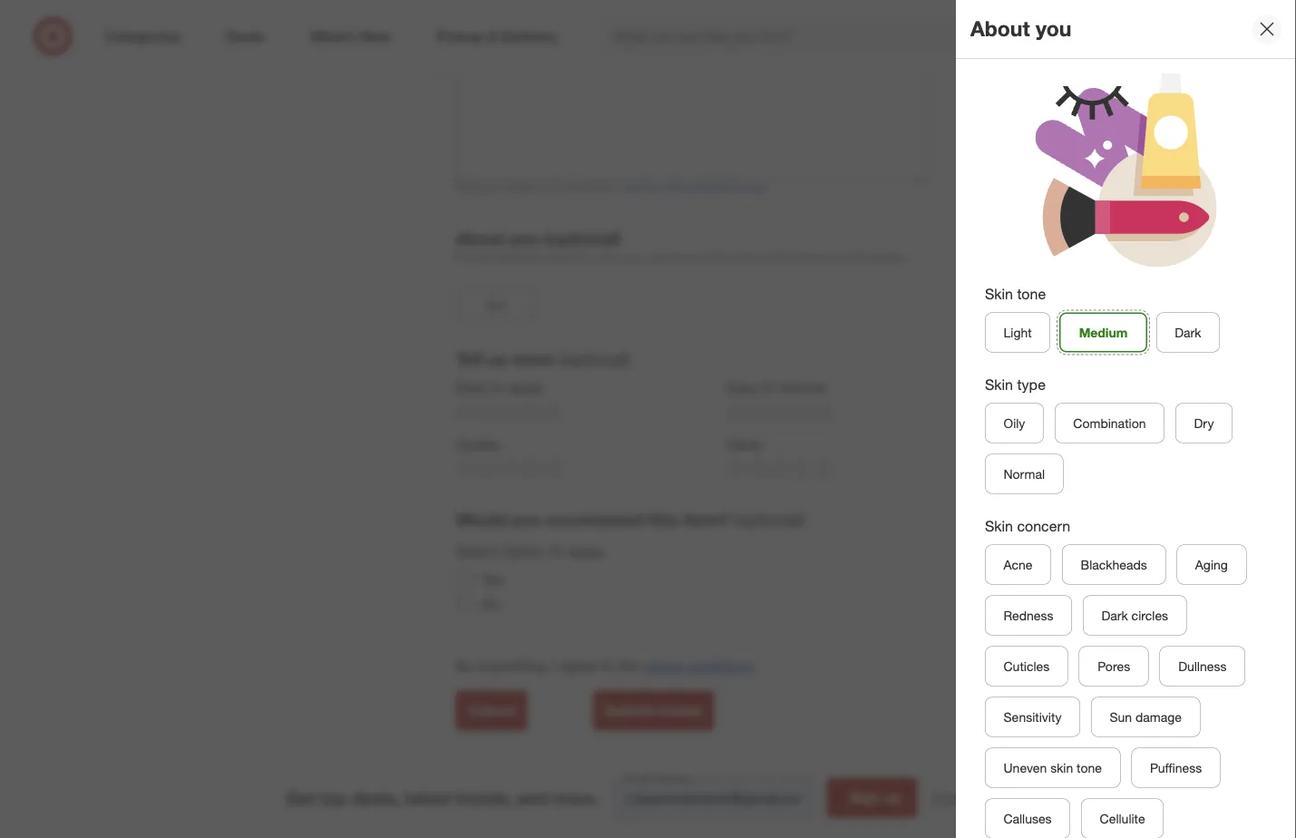 Task type: vqa. For each thing, say whether or not it's contained in the screenshot.
right 'January'
no



Task type: describe. For each thing, give the bounding box(es) containing it.
dark for dark circles
[[1102, 607, 1128, 623]]

you for about you
[[1036, 16, 1072, 41]]

cancel
[[468, 702, 516, 719]]

aging button
[[1177, 545, 1246, 585]]

submit
[[605, 702, 653, 719]]

would you recommend this item? (optional)
[[456, 509, 805, 530]]

acne
[[1004, 556, 1033, 572]]

is
[[537, 180, 545, 194]]

i
[[553, 657, 556, 675]]

redness button
[[985, 595, 1072, 635]]

dark for dark
[[1175, 324, 1201, 340]]

(optional) inside about you (optional) provide additional details to make your experience of this item more relevant to other guests
[[544, 228, 621, 249]]

item
[[737, 250, 758, 264]]

item?
[[683, 509, 729, 530]]

sign up button
[[827, 778, 917, 818]]

calluses
[[1004, 810, 1052, 826]]

dark circles
[[1102, 607, 1168, 623]]

normal
[[1004, 466, 1045, 482]]

to
[[549, 543, 563, 561]]

by
[[456, 657, 473, 675]]

skin for skin type
[[985, 376, 1013, 394]]

dry button
[[1175, 403, 1233, 443]]

writing
[[660, 180, 692, 194]]

easy to remove
[[727, 378, 827, 396]]

pores
[[1098, 658, 1130, 674]]

privacy
[[932, 790, 973, 806]]

No radio
[[456, 595, 474, 613]]

search
[[1041, 29, 1084, 47]]

2 vertical spatial (optional)
[[734, 509, 805, 530]]

additional
[[495, 250, 543, 264]]

more.
[[552, 787, 599, 808]]

tone inside button
[[1077, 760, 1102, 776]]

normal button
[[985, 454, 1063, 494]]

make
[[594, 250, 620, 264]]

dullness
[[1178, 658, 1227, 674]]

long lasting
[[998, 378, 1077, 396]]

tell us more (optional)
[[456, 348, 630, 369]]

medium
[[1079, 324, 1128, 340]]

you for about you (optional) provide additional details to make your experience of this item more relevant to other guests
[[510, 228, 539, 249]]

latest
[[405, 787, 450, 808]]

to left the
[[601, 657, 614, 675]]

your
[[623, 250, 644, 264]]

top
[[320, 787, 347, 808]]

What can we help you find? suggestions appear below search field
[[602, 16, 1053, 56]]

skin for skin tone
[[985, 285, 1013, 303]]

get top deals, latest trends, and more.
[[286, 787, 599, 808]]

skin concern
[[985, 517, 1070, 535]]

helpful
[[695, 180, 728, 194]]

submit review button
[[593, 691, 714, 731]]

privacy policy link
[[932, 789, 1010, 807]]

light button
[[985, 313, 1050, 352]]

to left apply
[[491, 378, 503, 396]]

aging
[[1195, 556, 1228, 572]]

length
[[504, 180, 534, 194]]

guests
[[872, 250, 905, 264]]

by submitting, i agree to the review guidelines
[[456, 657, 755, 675]]

this inside about you (optional) provide additional details to make your experience of this item more relevant to other guests
[[717, 250, 734, 264]]

light
[[1004, 324, 1032, 340]]

dullness button
[[1160, 646, 1245, 686]]

9 link
[[1225, 16, 1265, 56]]

review inside submit review button
[[657, 702, 703, 719]]

other
[[844, 250, 869, 264]]

type
[[1017, 376, 1046, 394]]

long
[[998, 378, 1030, 396]]

1 vertical spatial (optional)
[[559, 348, 630, 369]]

select option to apply
[[456, 543, 605, 561]]

sensitivity
[[1004, 709, 1062, 725]]

acne button
[[985, 545, 1051, 585]]

deals,
[[352, 787, 400, 808]]

to left other
[[831, 250, 841, 264]]

get
[[286, 787, 315, 808]]

sun damage button
[[1091, 697, 1200, 737]]

minimum
[[456, 180, 501, 194]]

search button
[[1041, 16, 1084, 60]]

cellulite button
[[1081, 799, 1164, 838]]

1 vertical spatial this
[[649, 509, 679, 530]]

combination
[[1073, 415, 1146, 431]]

cuticles button
[[985, 646, 1068, 686]]

yes
[[481, 571, 504, 589]]

submit review
[[605, 702, 703, 719]]

submitting,
[[477, 657, 549, 675]]

circles
[[1132, 607, 1168, 623]]

oily button
[[985, 403, 1044, 443]]



Task type: locate. For each thing, give the bounding box(es) containing it.
combination button
[[1055, 403, 1165, 443]]

no
[[481, 595, 500, 613]]

puffiness
[[1150, 760, 1202, 776]]

more up apply
[[512, 348, 554, 369]]

2 skin from the top
[[985, 376, 1013, 394]]

0 vertical spatial tone
[[1017, 285, 1046, 303]]

dark circles button
[[1083, 595, 1187, 635]]

easy down tell
[[456, 378, 487, 396]]

remove
[[778, 378, 827, 396]]

reviews
[[731, 180, 768, 194]]

apply
[[507, 378, 543, 396]]

about inside dialog
[[970, 16, 1030, 41]]

easy to apply
[[456, 378, 543, 396]]

concern
[[1017, 517, 1070, 535]]

0 vertical spatial (optional)
[[544, 228, 621, 249]]

to left remove at the top right
[[761, 378, 774, 396]]

more inside about you (optional) provide additional details to make your experience of this item more relevant to other guests
[[762, 250, 787, 264]]

2 vertical spatial you
[[511, 509, 541, 530]]

1 horizontal spatial this
[[717, 250, 734, 264]]

0 horizontal spatial more
[[512, 348, 554, 369]]

more right the item
[[762, 250, 787, 264]]

value
[[727, 435, 761, 453]]

experience
[[647, 250, 702, 264]]

9
[[1252, 19, 1257, 30]]

redness
[[1004, 607, 1053, 623]]

0 vertical spatial more
[[762, 250, 787, 264]]

add
[[486, 298, 506, 312]]

guidelines
[[689, 657, 755, 675]]

skin type
[[985, 376, 1046, 394]]

1 horizontal spatial about
[[970, 16, 1030, 41]]

quality
[[456, 435, 501, 453]]

trends,
[[455, 787, 512, 808]]

agree
[[560, 657, 597, 675]]

1 horizontal spatial dark
[[1175, 324, 1201, 340]]

sign up
[[849, 789, 902, 806]]

0 vertical spatial review
[[643, 657, 685, 675]]

1 vertical spatial tone
[[1077, 760, 1102, 776]]

1 skin from the top
[[985, 285, 1013, 303]]

tone right the skin
[[1077, 760, 1102, 776]]

tips
[[620, 180, 641, 194]]

dark
[[1175, 324, 1201, 340], [1102, 607, 1128, 623]]

oily
[[1004, 415, 1025, 431]]

0 horizontal spatial about
[[456, 228, 505, 249]]

dark left circles
[[1102, 607, 1128, 623]]

tone up light
[[1017, 285, 1046, 303]]

this
[[717, 250, 734, 264], [649, 509, 679, 530]]

0 vertical spatial you
[[1036, 16, 1072, 41]]

0 vertical spatial skin
[[985, 285, 1013, 303]]

1 horizontal spatial tone
[[1077, 760, 1102, 776]]

None text field
[[456, 16, 930, 180], [613, 778, 812, 818], [456, 16, 930, 180], [613, 778, 812, 818]]

about inside about you (optional) provide additional details to make your experience of this item more relevant to other guests
[[456, 228, 505, 249]]

review right the
[[643, 657, 685, 675]]

Yes radio
[[456, 571, 474, 589]]

about up provide
[[456, 228, 505, 249]]

skin up acne
[[985, 517, 1013, 535]]

sensitivity button
[[985, 697, 1080, 737]]

3 skin from the top
[[985, 517, 1013, 535]]

puffiness button
[[1131, 748, 1221, 788]]

you
[[1036, 16, 1072, 41], [510, 228, 539, 249], [511, 509, 541, 530]]

sun
[[1110, 709, 1132, 725]]

skin
[[985, 285, 1013, 303], [985, 376, 1013, 394], [985, 517, 1013, 535]]

about for about you (optional) provide additional details to make your experience of this item more relevant to other guests
[[456, 228, 505, 249]]

up
[[884, 789, 902, 806]]

about you dialog
[[956, 0, 1296, 838]]

1 vertical spatial you
[[510, 228, 539, 249]]

skin for skin concern
[[985, 517, 1013, 535]]

this left item?
[[649, 509, 679, 530]]

about left search at the right of the page
[[970, 16, 1030, 41]]

dark right medium
[[1175, 324, 1201, 340]]

to left make
[[581, 250, 591, 264]]

lasting
[[1034, 378, 1077, 396]]

this right of
[[717, 250, 734, 264]]

of
[[705, 250, 714, 264]]

about
[[970, 16, 1030, 41], [456, 228, 505, 249]]

the
[[618, 657, 639, 675]]

for
[[644, 180, 657, 194]]

cuticles
[[1004, 658, 1050, 674]]

provide
[[456, 250, 492, 264]]

review down review guidelines button at the bottom of page
[[657, 702, 703, 719]]

to
[[581, 250, 591, 264], [831, 250, 841, 264], [491, 378, 503, 396], [761, 378, 774, 396], [601, 657, 614, 675]]

skin up light
[[985, 285, 1013, 303]]

0 vertical spatial this
[[717, 250, 734, 264]]

1 horizontal spatial easy
[[727, 378, 757, 396]]

details
[[546, 250, 578, 264]]

you inside about you (optional) provide additional details to make your experience of this item more relevant to other guests
[[510, 228, 539, 249]]

20
[[548, 180, 560, 194]]

(optional)
[[544, 228, 621, 249], [559, 348, 630, 369], [734, 509, 805, 530]]

cellulite
[[1100, 810, 1145, 826]]

0 horizontal spatial dark
[[1102, 607, 1128, 623]]

skin
[[1050, 760, 1073, 776]]

1 easy from the left
[[456, 378, 487, 396]]

easy for easy to remove
[[727, 378, 757, 396]]

review
[[643, 657, 685, 675], [657, 702, 703, 719]]

uneven skin tone
[[1004, 760, 1102, 776]]

about for about you
[[970, 16, 1030, 41]]

0 horizontal spatial easy
[[456, 378, 487, 396]]

blackheads
[[1081, 556, 1147, 572]]

add button
[[456, 290, 536, 319]]

easy for easy to apply
[[456, 378, 487, 396]]

1 vertical spatial dark
[[1102, 607, 1128, 623]]

you for would you recommend this item? (optional)
[[511, 509, 541, 530]]

1 horizontal spatial more
[[762, 250, 787, 264]]

privacy policy
[[932, 790, 1010, 806]]

skin tone
[[985, 285, 1046, 303]]

2 vertical spatial skin
[[985, 517, 1013, 535]]

0 horizontal spatial this
[[649, 509, 679, 530]]

select
[[456, 543, 497, 561]]

1 vertical spatial skin
[[985, 376, 1013, 394]]

1 vertical spatial about
[[456, 228, 505, 249]]

pores button
[[1079, 646, 1149, 686]]

1 vertical spatial more
[[512, 348, 554, 369]]

more
[[762, 250, 787, 264], [512, 348, 554, 369]]

cancel link
[[456, 691, 527, 731]]

1 vertical spatial review
[[657, 702, 703, 719]]

apply
[[568, 543, 605, 561]]

recommend
[[546, 509, 644, 530]]

policy
[[976, 790, 1010, 806]]

blackheads button
[[1062, 545, 1166, 585]]

sun damage
[[1110, 709, 1182, 725]]

easy
[[456, 378, 487, 396], [727, 378, 757, 396]]

about you
[[970, 16, 1072, 41]]

relevant
[[790, 250, 828, 264]]

2 easy from the left
[[727, 378, 757, 396]]

easy up the value
[[727, 378, 757, 396]]

0 vertical spatial dark
[[1175, 324, 1201, 340]]

0 vertical spatial about
[[970, 16, 1030, 41]]

skin left type
[[985, 376, 1013, 394]]

uneven skin tone button
[[985, 748, 1121, 788]]

tone
[[1017, 285, 1046, 303], [1077, 760, 1102, 776]]

about you (optional) provide additional details to make your experience of this item more relevant to other guests
[[456, 228, 905, 264]]

damage
[[1136, 709, 1182, 725]]

would
[[456, 509, 506, 530]]

tips for writing helpful reviews button
[[620, 180, 768, 195]]

you inside dialog
[[1036, 16, 1072, 41]]

0 horizontal spatial tone
[[1017, 285, 1046, 303]]

us
[[487, 348, 507, 369]]

medium button
[[1059, 313, 1147, 352]]

sign
[[849, 789, 880, 806]]



